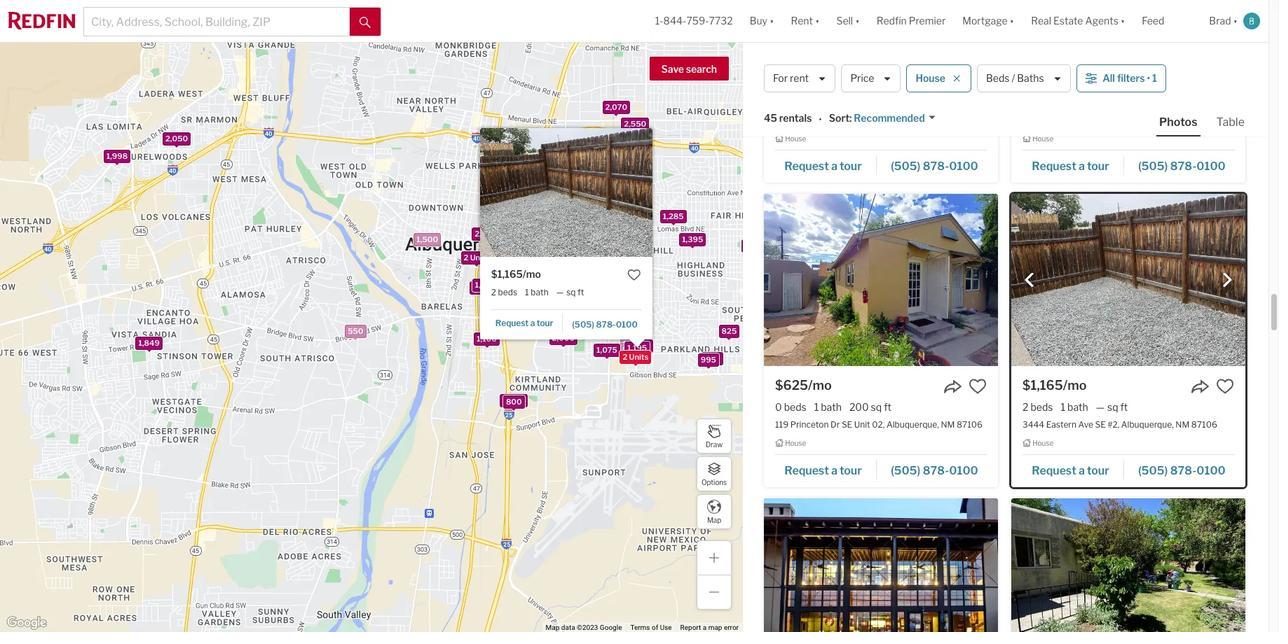 Task type: describe. For each thing, give the bounding box(es) containing it.
1 vertical spatial units
[[629, 353, 648, 362]]

4114
[[775, 115, 794, 125]]

845
[[526, 256, 541, 265]]

0 horizontal spatial 995
[[538, 229, 553, 239]]

photos
[[1159, 116, 1198, 129]]

buy ▾ button
[[741, 0, 783, 42]]

blvd
[[1067, 115, 1084, 125]]

©2023
[[577, 625, 598, 632]]

data
[[561, 625, 575, 632]]

beds / baths button
[[977, 64, 1071, 93]]

#2,
[[1108, 419, 1120, 430]]

$1,595 /mo
[[1023, 74, 1089, 89]]

request a tour down blvd
[[1032, 160, 1109, 173]]

favorite button checkbox for 3444 eastern ave se #2, albuquerque, nm 87106
[[1216, 378, 1234, 396]]

▾ for sell ▾
[[855, 15, 860, 27]]

1 bath for $625
[[814, 402, 842, 414]]

/mo inside dialog
[[523, 269, 541, 281]]

albuquerque, right the 2,
[[901, 115, 953, 125]]

— sq ft inside dialog
[[556, 287, 584, 298]]

unit for 203 girard blvd se unit unitc, albuquerque, nm 87106
[[1098, 115, 1114, 125]]

2 beds inside dialog
[[491, 287, 517, 298]]

625
[[590, 255, 605, 265]]

$625
[[775, 379, 808, 393]]

$1,165 /mo for 3444 eastern ave se #2, albuquerque, nm 87106 favorite button option
[[1023, 379, 1087, 393]]

tour for $625 /mo
[[840, 465, 862, 478]]

house for $1,285 /mo
[[785, 134, 806, 143]]

0 horizontal spatial ave
[[844, 115, 859, 125]]

2,600
[[475, 229, 497, 239]]

request a tour button down blvd
[[1023, 155, 1124, 176]]

0
[[775, 402, 782, 414]]

119 princeton dr se unit 02, albuquerque, nm 87106
[[775, 419, 983, 430]]

200 sq ft
[[849, 402, 891, 414]]

mortgage
[[963, 15, 1008, 27]]

brad ▾
[[1209, 15, 1238, 27]]

all filters • 1
[[1103, 72, 1157, 84]]

sell ▾
[[836, 15, 860, 27]]

house inside button
[[916, 72, 946, 84]]

dr
[[831, 419, 840, 430]]

1,849
[[138, 339, 160, 348]]

(505) 878-0100 link for $625 /mo
[[877, 458, 987, 482]]

878- for $1,285 /mo
[[923, 160, 949, 173]]

house down the girard
[[1033, 134, 1054, 143]]

87106 for 203 girard blvd se unit unitc, albuquerque, nm 87106
[[1216, 115, 1241, 125]]

beds / baths
[[986, 72, 1044, 84]]

1 up eastern
[[1061, 402, 1065, 414]]

albuquerque, right 02,
[[887, 419, 939, 430]]

1,095
[[623, 339, 644, 349]]

eastern
[[1046, 419, 1077, 430]]

1-844-759-7732 link
[[655, 15, 733, 27]]

975
[[623, 345, 638, 355]]

request a tour for $1,165 /mo
[[1032, 465, 1109, 478]]

2,000
[[552, 334, 575, 343]]

$1,595
[[1023, 74, 1065, 89]]

0 vertical spatial 2 units
[[464, 253, 489, 263]]

2,400
[[489, 231, 512, 241]]

1,450
[[532, 266, 554, 276]]

▾ for brad ▾
[[1233, 15, 1238, 27]]

favorite button checkbox for 4114 mesa verde ave ne unit 2, albuquerque, nm 87110
[[969, 73, 987, 91]]

1 up princeton
[[814, 402, 819, 414]]

87106 down favorite button image
[[1191, 419, 1217, 430]]

rent
[[790, 72, 809, 84]]

favorite button image for $1,285 /mo
[[969, 73, 987, 91]]

map for map
[[707, 516, 721, 525]]

(505) 878-0100 for $625 /mo
[[891, 465, 978, 478]]

albuquerque, right unitc,
[[1145, 115, 1198, 125]]

table button
[[1214, 115, 1248, 135]]

photo of 346 jefferson st ne unit 346jefferson, albuquerque, nm 87108 image
[[1011, 499, 1246, 633]]

a down blvd
[[1079, 160, 1085, 173]]

/mo for 4114 mesa verde ave ne unit 2, albuquerque, nm 87110
[[817, 74, 841, 89]]

rent ▾ button
[[783, 0, 828, 42]]

for rent
[[773, 72, 809, 84]]

0 vertical spatial 825
[[745, 241, 760, 251]]

save search button
[[649, 57, 729, 81]]

brad
[[1209, 15, 1231, 27]]

2 down "1,095"
[[623, 353, 628, 362]]

sort
[[829, 112, 850, 124]]

1 vertical spatial ave
[[1078, 419, 1093, 430]]

878- inside dialog
[[596, 320, 616, 330]]

2 horizontal spatial sq
[[1107, 402, 1118, 414]]

1 horizontal spatial sq
[[871, 402, 882, 414]]

(505) 878-0100 inside dialog
[[572, 320, 638, 330]]

1,100
[[477, 334, 497, 344]]

user photo image
[[1243, 13, 1260, 29]]

table
[[1216, 116, 1245, 129]]

87110
[[971, 115, 995, 125]]

premier
[[909, 15, 946, 27]]

photo of 3003 transport st unit private, albuquerque, nm 87106 image
[[764, 499, 998, 633]]

request a tour button for $625 /mo
[[775, 460, 877, 481]]

0100 inside dialog
[[616, 320, 638, 330]]

report
[[680, 625, 701, 632]]

844-
[[663, 15, 687, 27]]

sell ▾ button
[[836, 0, 860, 42]]

/mo for 119 princeton dr se unit 02, albuquerque, nm 87106
[[808, 379, 832, 393]]

draw
[[706, 441, 723, 449]]

use
[[660, 625, 672, 632]]

mortgage ▾ button
[[954, 0, 1023, 42]]

save
[[661, 63, 684, 75]]

recommended button
[[852, 112, 936, 125]]

$1,165 /mo for favorite button option inside the map region
[[491, 269, 541, 281]]

redfin premier
[[877, 15, 946, 27]]

nm right 02,
[[941, 419, 955, 430]]

feed button
[[1134, 0, 1201, 42]]

albuquerque, right #2,
[[1121, 419, 1174, 430]]

unitc,
[[1116, 115, 1144, 125]]

unit for 119 princeton dr se unit 02, albuquerque, nm 87106
[[854, 419, 870, 430]]

favorite button image for $1,165 /mo
[[628, 269, 641, 282]]

7732
[[709, 15, 733, 27]]

request a tour button inside dialog
[[491, 313, 563, 334]]

real
[[1031, 15, 1051, 27]]

all
[[1103, 72, 1115, 84]]

1-
[[655, 15, 663, 27]]

redfin premier button
[[868, 0, 954, 42]]

options button
[[697, 457, 732, 492]]

$1,165 for 3444 eastern ave se #2, albuquerque, nm 87106 favorite button option
[[1023, 379, 1063, 393]]

1,285
[[663, 212, 684, 221]]

request for $1,165 /mo
[[1032, 465, 1076, 478]]

(505) for $1,285 /mo
[[891, 160, 921, 173]]

house for $625 /mo
[[785, 439, 806, 448]]

:
[[850, 112, 852, 124]]

sq inside dialog
[[566, 287, 576, 298]]

photo of 203 girard blvd se unit unitc, albuquerque, nm 87106 image
[[1011, 0, 1246, 62]]

1 inside all filters • 1 button
[[1152, 72, 1157, 84]]

favorite button image for $625 /mo
[[969, 378, 987, 396]]

1,650
[[595, 182, 617, 192]]

1 vertical spatial 2,550
[[503, 396, 525, 406]]

(505) 878-0100 link for $1,165 /mo
[[1124, 458, 1234, 482]]

1 vertical spatial —
[[1096, 402, 1105, 414]]

favorite button checkbox inside map region
[[628, 269, 641, 282]]

search
[[686, 63, 717, 75]]

options
[[702, 478, 727, 487]]

tour down 203 girard blvd se unit unitc, albuquerque, nm 87106 at the right top
[[1087, 160, 1109, 173]]

▾ inside real estate agents ▾ link
[[1121, 15, 1125, 27]]

request a tour for $1,285 /mo
[[784, 160, 862, 173]]

terms of use link
[[630, 625, 672, 632]]

dialog inside map region
[[480, 128, 652, 348]]

45
[[764, 112, 777, 124]]

0100 for $1,165 /mo
[[1197, 465, 1226, 478]]

terms
[[630, 625, 650, 632]]

/
[[1012, 72, 1015, 84]]

203 girard blvd se unit unitc, albuquerque, nm 87106
[[1023, 115, 1241, 125]]

87106 for 119 princeton dr se unit 02, albuquerque, nm 87106
[[957, 419, 983, 430]]

albuquerque rentals
[[764, 57, 918, 75]]

1,000
[[472, 283, 494, 293]]

report a map error link
[[680, 625, 739, 632]]

rentals
[[862, 57, 918, 75]]

759-
[[686, 15, 709, 27]]

next button image
[[1220, 274, 1234, 288]]



Task type: vqa. For each thing, say whether or not it's contained in the screenshot.
covered
no



Task type: locate. For each thing, give the bounding box(es) containing it.
0 vertical spatial 1,395
[[682, 235, 703, 245]]

1 horizontal spatial ft
[[884, 402, 891, 414]]

878- for $1,165 /mo
[[1170, 465, 1197, 478]]

mortgage ▾
[[963, 15, 1014, 27]]

1 horizontal spatial 1 bath
[[814, 402, 842, 414]]

sq down 635
[[566, 287, 576, 298]]

1 horizontal spatial •
[[1147, 72, 1150, 84]]

albuquerque,
[[901, 115, 953, 125], [1145, 115, 1198, 125], [887, 419, 939, 430], [1121, 419, 1174, 430]]

/mo left all
[[1065, 74, 1089, 89]]

/mo up eastern
[[1063, 379, 1087, 393]]

2 inside dialog
[[491, 287, 496, 298]]

bath down 1,450
[[531, 287, 549, 298]]

request a tour inside dialog
[[495, 318, 553, 329]]

tour down #2,
[[1087, 465, 1109, 478]]

previous button image
[[1023, 274, 1037, 288]]

house down 3444
[[1033, 439, 1054, 448]]

sell
[[836, 15, 853, 27]]

$1,165 /mo inside dialog
[[491, 269, 541, 281]]

1 vertical spatial 825
[[722, 327, 737, 337]]

$1,165
[[491, 269, 523, 281], [1023, 379, 1063, 393]]

2 horizontal spatial bath
[[1067, 402, 1088, 414]]

3 ▾ from the left
[[855, 15, 860, 27]]

se right blvd
[[1086, 115, 1096, 125]]

$1,165 /mo down 845
[[491, 269, 541, 281]]

(505) 878-0100 link inside dialog
[[563, 314, 641, 333]]

1 vertical spatial •
[[819, 113, 822, 125]]

1-844-759-7732
[[655, 15, 733, 27]]

0 horizontal spatial map
[[546, 625, 560, 632]]

(505) inside dialog
[[572, 320, 594, 330]]

beds inside dialog
[[498, 287, 517, 298]]

1 horizontal spatial 2 units
[[623, 353, 648, 362]]

(505) 878-0100 link for $1,285 /mo
[[877, 154, 987, 178]]

▾ inside buy ▾ dropdown button
[[770, 15, 774, 27]]

—
[[556, 287, 564, 298], [1096, 402, 1105, 414]]

rent
[[791, 15, 813, 27]]

(505) down 3444 eastern ave se #2, albuquerque, nm 87106 at the right of the page
[[1138, 465, 1168, 478]]

beds for $625
[[784, 402, 807, 414]]

— sq ft down 1,185 in the left of the page
[[556, 287, 584, 298]]

tour inside map region
[[537, 318, 553, 329]]

1 bath up dr
[[814, 402, 842, 414]]

0 vertical spatial —
[[556, 287, 564, 298]]

800
[[506, 397, 522, 407]]

1 horizontal spatial ave
[[1078, 419, 1093, 430]]

1 horizontal spatial 825
[[745, 241, 760, 251]]

report a map error
[[680, 625, 739, 632]]

0 horizontal spatial — sq ft
[[556, 287, 584, 298]]

0 horizontal spatial 1,500
[[417, 235, 438, 245]]

beds
[[986, 72, 1010, 84]]

0 horizontal spatial —
[[556, 287, 564, 298]]

0 vertical spatial — sq ft
[[556, 287, 584, 298]]

tour up 2,000
[[537, 318, 553, 329]]

• inside 45 rentals •
[[819, 113, 822, 125]]

(505)
[[891, 160, 921, 173], [1138, 160, 1168, 173], [572, 320, 594, 330], [891, 465, 921, 478], [1138, 465, 1168, 478]]

of
[[652, 625, 658, 632]]

unit left 02,
[[854, 419, 870, 430]]

• for all filters • 1
[[1147, 72, 1150, 84]]

2 beds up 1,550
[[491, 287, 517, 298]]

verde
[[819, 115, 842, 125]]

2 beds up 3444
[[1023, 402, 1053, 414]]

a inside dialog
[[530, 318, 535, 329]]

1 horizontal spatial map
[[707, 516, 721, 525]]

0 horizontal spatial photo of 3444 eastern ave se #2, albuquerque, nm 87106 image
[[480, 128, 652, 258]]

1 horizontal spatial 2,550
[[624, 119, 646, 129]]

119
[[775, 419, 789, 430]]

1 horizontal spatial beds
[[784, 402, 807, 414]]

units down 2,600
[[470, 253, 489, 263]]

nm left table
[[1200, 115, 1214, 125]]

▾ inside mortgage ▾ dropdown button
[[1010, 15, 1014, 27]]

1 bath for $1,165
[[1061, 402, 1088, 414]]

rent ▾
[[791, 15, 820, 27]]

se for $1,165 /mo
[[1095, 419, 1106, 430]]

6 ▾ from the left
[[1233, 15, 1238, 27]]

request for $1,285 /mo
[[784, 160, 829, 173]]

4114 mesa verde ave ne unit 2, albuquerque, nm 87110
[[775, 115, 995, 125]]

1 horizontal spatial —
[[1096, 402, 1105, 414]]

2
[[464, 253, 469, 263], [491, 287, 496, 298], [623, 353, 628, 362], [1023, 402, 1029, 414]]

/mo right rent
[[817, 74, 841, 89]]

ave left ne
[[844, 115, 859, 125]]

1 horizontal spatial favorite button checkbox
[[969, 73, 987, 91]]

$1,285
[[775, 74, 817, 89]]

1 right filters at the right top of page
[[1152, 72, 1157, 84]]

3444
[[1023, 419, 1044, 430]]

tour down dr
[[840, 465, 862, 478]]

2 units
[[464, 253, 489, 263], [623, 353, 648, 362]]

203
[[1023, 115, 1039, 125]]

1,998
[[106, 152, 128, 161]]

(505) down 850
[[572, 320, 594, 330]]

house down 45 rentals •
[[785, 134, 806, 143]]

ft up 119 princeton dr se unit 02, albuquerque, nm 87106
[[884, 402, 891, 414]]

2 horizontal spatial unit
[[1098, 115, 1114, 125]]

dialog containing $1,165
[[480, 128, 652, 348]]

0 vertical spatial favorite button checkbox
[[969, 73, 987, 91]]

se right dr
[[842, 419, 852, 430]]

request a tour button down 'verde'
[[775, 155, 877, 176]]

0 vertical spatial map
[[707, 516, 721, 525]]

0 horizontal spatial 2 units
[[464, 253, 489, 263]]

request down mesa
[[784, 160, 829, 173]]

0 vertical spatial 2,550
[[624, 119, 646, 129]]

1 bath down 1,450
[[525, 287, 549, 298]]

buy
[[750, 15, 767, 27]]

▾ right agents on the top right
[[1121, 15, 1125, 27]]

2 horizontal spatial 1 bath
[[1061, 402, 1088, 414]]

1 vertical spatial — sq ft
[[1096, 402, 1128, 414]]

request a tour button down 1,020
[[491, 313, 563, 334]]

beds up 3444
[[1031, 402, 1053, 414]]

1 vertical spatial favorite button checkbox
[[628, 269, 641, 282]]

2 horizontal spatial beds
[[1031, 402, 1053, 414]]

▾ for mortgage ▾
[[1010, 15, 1014, 27]]

sq up 02,
[[871, 402, 882, 414]]

1 horizontal spatial 1,395
[[682, 235, 703, 245]]

request down eastern
[[1032, 465, 1076, 478]]

a down 3444 eastern ave se #2, albuquerque, nm 87106 at the right of the page
[[1079, 465, 1085, 478]]

0100 for $1,285 /mo
[[949, 160, 978, 173]]

0 horizontal spatial bath
[[531, 287, 549, 298]]

a for $1,285 /mo's '(505) 878-0100' link
[[831, 160, 837, 173]]

request a tour down eastern
[[1032, 465, 1109, 478]]

bath for $625
[[821, 402, 842, 414]]

0 horizontal spatial ft
[[578, 287, 584, 298]]

mortgage ▾ button
[[963, 0, 1014, 42]]

$1,165 up the 1,000
[[491, 269, 523, 281]]

recommended
[[854, 112, 925, 124]]

0 vertical spatial 995
[[538, 229, 553, 239]]

request a tour button for $1,285 /mo
[[775, 155, 877, 176]]

ave right eastern
[[1078, 419, 1093, 430]]

995
[[538, 229, 553, 239], [701, 356, 716, 366]]

tour for $1,285 /mo
[[840, 160, 862, 173]]

1 horizontal spatial $1,165
[[1023, 379, 1063, 393]]

$1,165 for favorite button option inside the map region
[[491, 269, 523, 281]]

0 vertical spatial favorite button image
[[969, 73, 987, 91]]

map inside button
[[707, 516, 721, 525]]

baths
[[1017, 72, 1044, 84]]

5 ▾ from the left
[[1121, 15, 1125, 27]]

nm right #2,
[[1176, 419, 1190, 430]]

2 units down 970
[[623, 353, 648, 362]]

ft up 3444 eastern ave se #2, albuquerque, nm 87106 at the right of the page
[[1120, 402, 1128, 414]]

▾ right the 'buy' at right top
[[770, 15, 774, 27]]

1,185
[[539, 267, 559, 276]]

request a tour
[[784, 160, 862, 173], [1032, 160, 1109, 173], [495, 318, 553, 329], [784, 465, 862, 478], [1032, 465, 1109, 478]]

ft right 1,020
[[578, 287, 584, 298]]

• right filters at the right top of page
[[1147, 72, 1150, 84]]

buy ▾ button
[[750, 0, 774, 42]]

google image
[[4, 615, 50, 633]]

rent ▾ button
[[791, 0, 820, 42]]

1 bath up eastern
[[1061, 402, 1088, 414]]

a left map
[[703, 625, 707, 632]]

a for '(505) 878-0100' link associated with $625 /mo
[[831, 465, 837, 478]]

1 ▾ from the left
[[770, 15, 774, 27]]

/mo down 845
[[523, 269, 541, 281]]

house button
[[907, 64, 971, 93]]

request a tour button down eastern
[[1023, 460, 1124, 481]]

1 vertical spatial favorite button image
[[628, 269, 641, 282]]

/mo up princeton
[[808, 379, 832, 393]]

0 horizontal spatial $1,165
[[491, 269, 523, 281]]

remove house image
[[953, 74, 961, 83]]

filters
[[1117, 72, 1145, 84]]

878- for $625 /mo
[[923, 465, 949, 478]]

photo of 119 princeton dr se unit 02, albuquerque, nm 87106 image
[[764, 194, 998, 367]]

a for '(505) 878-0100' link inside dialog
[[530, 318, 535, 329]]

0 horizontal spatial unit
[[854, 419, 870, 430]]

0 horizontal spatial •
[[819, 113, 822, 125]]

▾ inside rent ▾ dropdown button
[[815, 15, 820, 27]]

(505) down the 2,
[[891, 160, 921, 173]]

0100
[[949, 160, 978, 173], [1197, 160, 1226, 173], [616, 320, 638, 330], [949, 465, 978, 478], [1197, 465, 1226, 478]]

550
[[348, 327, 363, 337]]

house for $1,165 /mo
[[1033, 439, 1054, 448]]

1 horizontal spatial units
[[629, 353, 648, 362]]

error
[[724, 625, 739, 632]]

1 vertical spatial 995
[[701, 356, 716, 366]]

1,395 up 1,075
[[597, 310, 618, 320]]

1 horizontal spatial photo of 3444 eastern ave se #2, albuquerque, nm 87106 image
[[1011, 194, 1246, 367]]

map region
[[0, 0, 796, 633]]

bath
[[531, 287, 549, 298], [821, 402, 842, 414], [1067, 402, 1088, 414]]

1 down 845
[[525, 287, 529, 298]]

1 vertical spatial 1,395
[[597, 310, 618, 320]]

0 horizontal spatial 2 beds
[[491, 287, 517, 298]]

1,500
[[417, 235, 438, 245], [475, 280, 497, 290]]

1,500 left 2,600
[[417, 235, 438, 245]]

0 horizontal spatial 825
[[722, 327, 737, 337]]

0100 for $625 /mo
[[949, 465, 978, 478]]

princeton
[[790, 419, 829, 430]]

a
[[831, 160, 837, 173], [1079, 160, 1085, 173], [530, 318, 535, 329], [831, 465, 837, 478], [1079, 465, 1085, 478], [703, 625, 707, 632]]

•
[[1147, 72, 1150, 84], [819, 113, 822, 125]]

request a tour down 'verde'
[[784, 160, 862, 173]]

request for $625 /mo
[[784, 465, 829, 478]]

favorite button checkbox
[[969, 73, 987, 91], [628, 269, 641, 282], [1216, 378, 1234, 396]]

request up 1,100
[[495, 318, 529, 329]]

1 vertical spatial 2 units
[[623, 353, 648, 362]]

terms of use
[[630, 625, 672, 632]]

request a tour down dr
[[784, 465, 862, 478]]

635
[[560, 251, 575, 261]]

0 horizontal spatial $1,165 /mo
[[491, 269, 541, 281]]

2 vertical spatial favorite button image
[[969, 378, 987, 396]]

0 horizontal spatial units
[[470, 253, 489, 263]]

1 horizontal spatial unit
[[874, 115, 891, 125]]

2 vertical spatial favorite button checkbox
[[1216, 378, 1234, 396]]

(505) 878-0100 for $1,285 /mo
[[891, 160, 978, 173]]

$1,165 up 3444
[[1023, 379, 1063, 393]]

1 vertical spatial 1,500
[[475, 280, 497, 290]]

1 horizontal spatial 2 beds
[[1023, 402, 1053, 414]]

— up 3444 eastern ave se #2, albuquerque, nm 87106 at the right of the page
[[1096, 402, 1105, 414]]

beds for $1,165
[[1031, 402, 1053, 414]]

tour for $1,165 /mo
[[1087, 465, 1109, 478]]

price button
[[841, 64, 901, 93]]

— inside map region
[[556, 287, 564, 298]]

ne
[[861, 115, 873, 125]]

0 horizontal spatial favorite button checkbox
[[628, 269, 641, 282]]

1,500 up 1,550
[[475, 280, 497, 290]]

$1,165 inside dialog
[[491, 269, 523, 281]]

▾ for buy ▾
[[770, 15, 774, 27]]

photo of 4114 mesa verde ave ne unit 2, albuquerque, nm 87110 image
[[764, 0, 998, 62]]

beds right the 1,000
[[498, 287, 517, 298]]

1 bath inside dialog
[[525, 287, 549, 298]]

map left data
[[546, 625, 560, 632]]

photos button
[[1156, 115, 1214, 137]]

(505) 878-0100
[[891, 160, 978, 173], [1138, 160, 1226, 173], [572, 320, 638, 330], [891, 465, 978, 478], [1138, 465, 1226, 478]]

$1,165 /mo up eastern
[[1023, 379, 1087, 393]]

all filters • 1 button
[[1077, 64, 1166, 93]]

▾ right the mortgage
[[1010, 15, 1014, 27]]

2 up 1,550
[[491, 287, 496, 298]]

2 left 845
[[464, 253, 469, 263]]

0 vertical spatial •
[[1147, 72, 1150, 84]]

1 inside dialog
[[525, 287, 529, 298]]

2 ▾ from the left
[[815, 15, 820, 27]]

request a tour for $625 /mo
[[784, 465, 862, 478]]

▾ right brad
[[1233, 15, 1238, 27]]

/mo for 3444 eastern ave se #2, albuquerque, nm 87106
[[1063, 379, 1087, 393]]

mesa
[[796, 115, 817, 125]]

bath for $1,165
[[1067, 402, 1088, 414]]

0 vertical spatial 2 beds
[[491, 287, 517, 298]]

a for '(505) 878-0100' link for $1,165 /mo
[[1079, 465, 1085, 478]]

nm left the 87110
[[955, 115, 969, 125]]

1,075
[[597, 346, 617, 356]]

0 vertical spatial 1,500
[[417, 235, 438, 245]]

1 horizontal spatial 995
[[701, 356, 716, 366]]

▾ right sell
[[855, 15, 860, 27]]

• inside button
[[1147, 72, 1150, 84]]

0 horizontal spatial 1 bath
[[525, 287, 549, 298]]

1,020
[[555, 286, 576, 296]]

favorite button checkbox
[[969, 378, 987, 396]]

2,
[[892, 115, 899, 125]]

tour
[[840, 160, 862, 173], [1087, 160, 1109, 173], [537, 318, 553, 329], [840, 465, 862, 478], [1087, 465, 1109, 478]]

sort :
[[829, 112, 852, 124]]

unit left the 2,
[[874, 115, 891, 125]]

request down the girard
[[1032, 160, 1076, 173]]

0 vertical spatial $1,165 /mo
[[491, 269, 541, 281]]

▾ right rent on the top of the page
[[815, 15, 820, 27]]

1 horizontal spatial — sq ft
[[1096, 402, 1128, 414]]

request
[[784, 160, 829, 173], [1032, 160, 1076, 173], [495, 318, 529, 329], [784, 465, 829, 478], [1032, 465, 1076, 478]]

▾ for rent ▾
[[815, 15, 820, 27]]

950
[[705, 354, 720, 364]]

1 horizontal spatial bath
[[821, 402, 842, 414]]

(505) down photos
[[1138, 160, 1168, 173]]

request inside dialog
[[495, 318, 529, 329]]

real estate agents ▾ button
[[1023, 0, 1134, 42]]

save search
[[661, 63, 717, 75]]

sq up #2,
[[1107, 402, 1118, 414]]

— down 1,185 in the left of the page
[[556, 287, 564, 298]]

bath inside dialog
[[531, 287, 549, 298]]

0 horizontal spatial 1,395
[[597, 310, 618, 320]]

a down dr
[[831, 465, 837, 478]]

970
[[635, 341, 651, 351]]

ft inside map region
[[578, 287, 584, 298]]

real estate agents ▾ link
[[1031, 0, 1125, 42]]

/mo
[[817, 74, 841, 89], [1065, 74, 1089, 89], [523, 269, 541, 281], [808, 379, 832, 393], [1063, 379, 1087, 393]]

1 vertical spatial map
[[546, 625, 560, 632]]

submit search image
[[360, 17, 371, 28]]

2 horizontal spatial ft
[[1120, 402, 1128, 414]]

1,395
[[682, 235, 703, 245], [597, 310, 618, 320]]

4 ▾ from the left
[[1010, 15, 1014, 27]]

photo of 3444 eastern ave se #2, albuquerque, nm 87106 image inside map region
[[480, 128, 652, 258]]

request a tour button down dr
[[775, 460, 877, 481]]

se for $625 /mo
[[842, 419, 852, 430]]

favorite button image
[[1216, 378, 1234, 396]]

1 vertical spatial $1,165 /mo
[[1023, 379, 1087, 393]]

0 vertical spatial ave
[[844, 115, 859, 125]]

1 horizontal spatial $1,165 /mo
[[1023, 379, 1087, 393]]

1 horizontal spatial 1,500
[[475, 280, 497, 290]]

nm
[[955, 115, 969, 125], [1200, 115, 1214, 125], [941, 419, 955, 430], [1176, 419, 1190, 430]]

photo of 3444 eastern ave se #2, albuquerque, nm 87106 image
[[480, 128, 652, 258], [1011, 194, 1246, 367]]

1 vertical spatial 2 beds
[[1023, 402, 1053, 414]]

2 up 3444
[[1023, 402, 1029, 414]]

favorite button image
[[969, 73, 987, 91], [628, 269, 641, 282], [969, 378, 987, 396]]

1,395 down 1,285
[[682, 235, 703, 245]]

(505) 878-0100 for $1,165 /mo
[[1138, 465, 1226, 478]]

albuquerque
[[764, 57, 859, 75]]

tour down : in the top of the page
[[840, 160, 862, 173]]

1 vertical spatial $1,165
[[1023, 379, 1063, 393]]

beds right 0
[[784, 402, 807, 414]]

house down 119
[[785, 439, 806, 448]]

0 vertical spatial $1,165
[[491, 269, 523, 281]]

(505) down 119 princeton dr se unit 02, albuquerque, nm 87106
[[891, 465, 921, 478]]

buy ▾
[[750, 15, 774, 27]]

▾ inside sell ▾ dropdown button
[[855, 15, 860, 27]]

$1,285 /mo
[[775, 74, 841, 89]]

— sq ft up #2,
[[1096, 402, 1128, 414]]

2 units down 2,600
[[464, 253, 489, 263]]

0 horizontal spatial 2,550
[[503, 396, 525, 406]]

(505) 878-0100 link
[[877, 154, 987, 178], [1124, 154, 1234, 178], [563, 314, 641, 333], [877, 458, 987, 482], [1124, 458, 1234, 482]]

se left #2,
[[1095, 419, 1106, 430]]

dialog
[[480, 128, 652, 348]]

(505) for $1,165 /mo
[[1138, 465, 1168, 478]]

for rent button
[[764, 64, 836, 93]]

se
[[1086, 115, 1096, 125], [842, 419, 852, 430], [1095, 419, 1106, 430]]

City, Address, School, Building, ZIP search field
[[84, 8, 350, 36]]

87106 down favorite button checkbox
[[957, 419, 983, 430]]

0 horizontal spatial sq
[[566, 287, 576, 298]]

request a tour button for $1,165 /mo
[[1023, 460, 1124, 481]]

0 horizontal spatial beds
[[498, 287, 517, 298]]

(505) for $625 /mo
[[891, 465, 921, 478]]

3444 eastern ave se #2, albuquerque, nm 87106
[[1023, 419, 1217, 430]]

0 vertical spatial units
[[470, 253, 489, 263]]

for
[[773, 72, 788, 84]]

87106 right "photos" button
[[1216, 115, 1241, 125]]

2 horizontal spatial favorite button checkbox
[[1216, 378, 1234, 396]]

ave
[[844, 115, 859, 125], [1078, 419, 1093, 430]]

• right mesa
[[819, 113, 822, 125]]

2,050
[[165, 134, 188, 144]]

favorite button image inside dialog
[[628, 269, 641, 282]]

request a tour button
[[775, 155, 877, 176], [1023, 155, 1124, 176], [491, 313, 563, 334], [775, 460, 877, 481], [1023, 460, 1124, 481]]

unit left unitc,
[[1098, 115, 1114, 125]]

a right 1,550
[[530, 318, 535, 329]]

• for 45 rentals •
[[819, 113, 822, 125]]

draw button
[[697, 419, 732, 454]]

map data ©2023 google
[[546, 625, 622, 632]]

map for map data ©2023 google
[[546, 625, 560, 632]]



